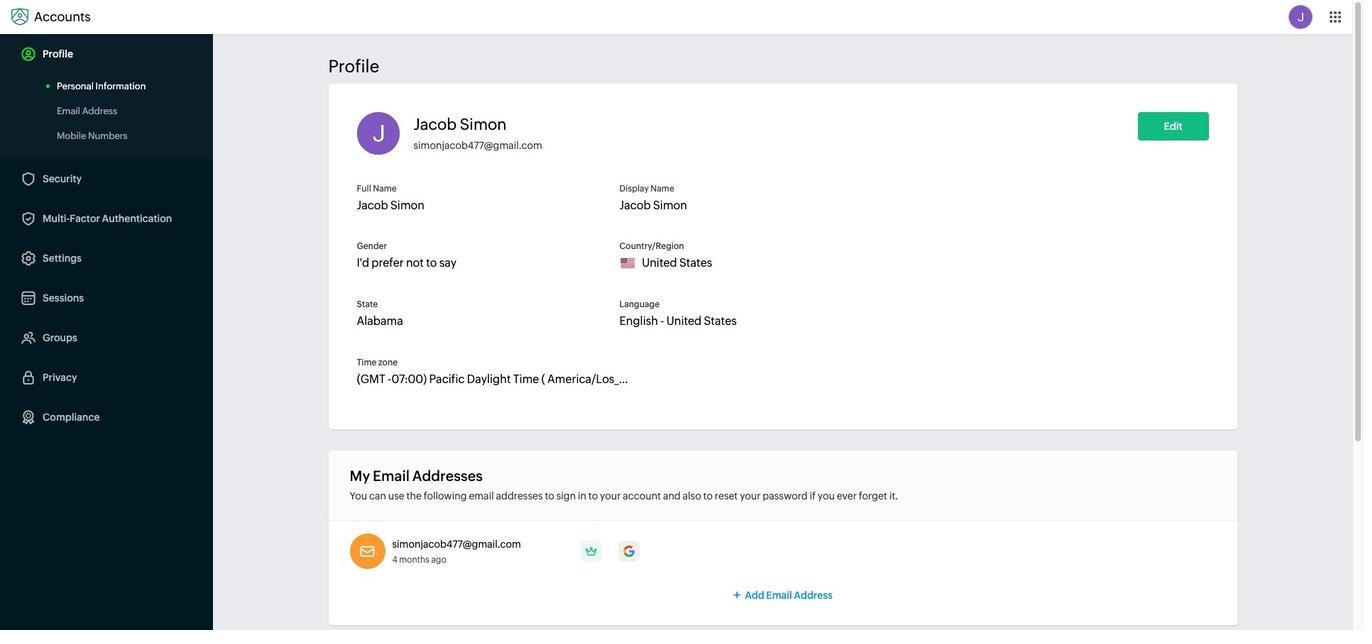 Task type: describe. For each thing, give the bounding box(es) containing it.
primary image
[[581, 541, 602, 562]]



Task type: vqa. For each thing, say whether or not it's contained in the screenshot.
Primary image
yes



